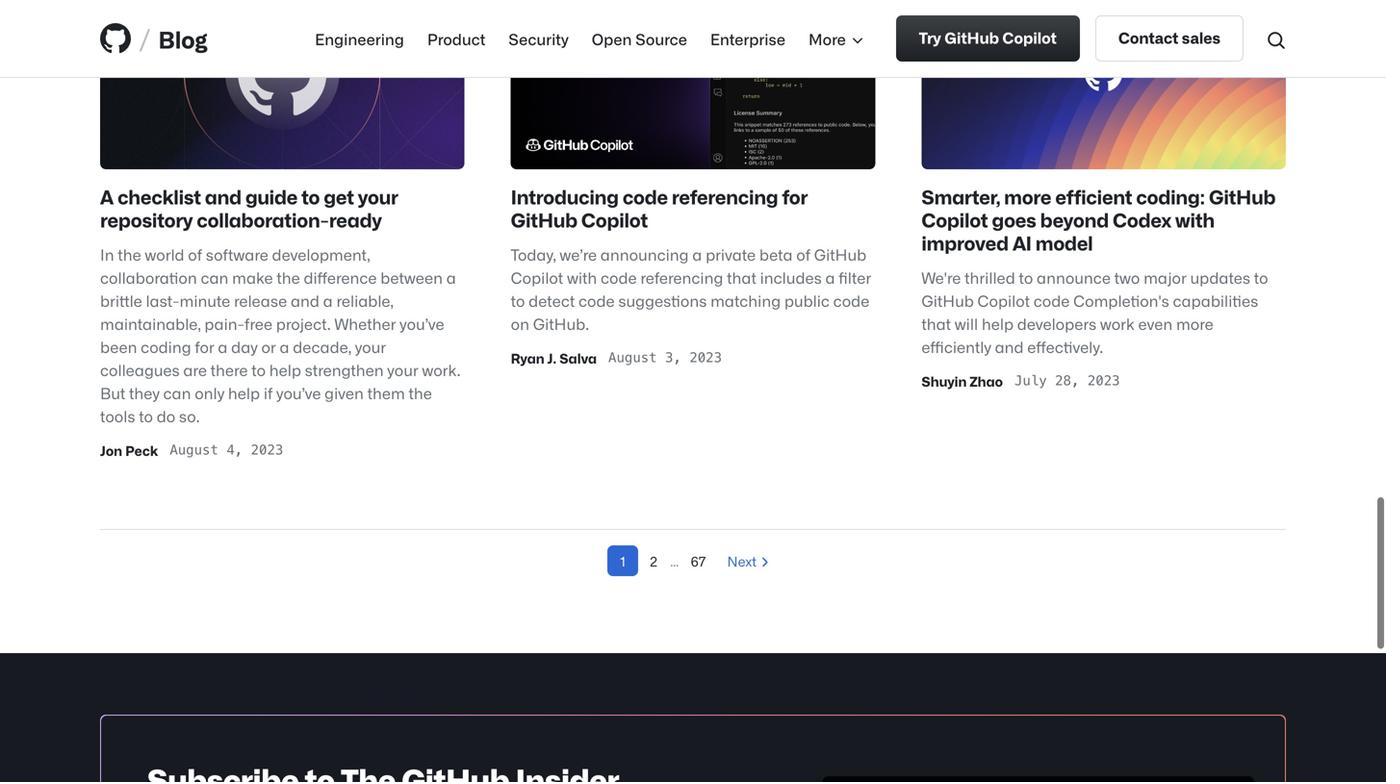 Task type: locate. For each thing, give the bounding box(es) containing it.
improved
[[922, 231, 1009, 254]]

1 vertical spatial your
[[355, 337, 386, 356]]

2023 right 4,
[[251, 442, 283, 458]]

help right will
[[982, 314, 1014, 333]]

code down announcing at the top left of the page
[[601, 268, 637, 286]]

0 horizontal spatial and
[[205, 185, 242, 208]]

0 vertical spatial for
[[782, 185, 808, 208]]

efficient
[[1056, 185, 1133, 208]]

source
[[636, 29, 687, 48]]

with down we're
[[567, 268, 597, 286]]

code inside we're thrilled to announce two major updates to github copilot code completion's capabilities that will help developers work even more efficiently and effectively.
[[1034, 291, 1070, 310]]

do
[[157, 407, 175, 425]]

2 vertical spatial the
[[409, 384, 432, 402]]

completion's
[[1074, 291, 1170, 310]]

ryan j. salva
[[511, 350, 597, 366]]

efficiently
[[922, 337, 992, 356]]

tools
[[100, 407, 135, 425]]

maintainable,
[[100, 314, 201, 333]]

2 vertical spatial your
[[387, 361, 418, 379]]

for up are
[[195, 337, 214, 356]]

you've down between
[[400, 314, 444, 333]]

more
[[809, 29, 846, 48]]

1 vertical spatial for
[[195, 337, 214, 356]]

with inside smarter, more efficient coding: github copilot goes beyond codex with improved ai model
[[1175, 208, 1215, 231]]

pain-
[[204, 314, 245, 333]]

coding
[[141, 337, 191, 356]]

smarter,
[[922, 185, 1000, 208]]

model
[[1036, 231, 1093, 254]]

1 vertical spatial more
[[1176, 314, 1214, 333]]

3,
[[665, 350, 682, 366]]

goes
[[992, 208, 1037, 231]]

1 horizontal spatial of
[[797, 245, 811, 263]]

beyond
[[1040, 208, 1109, 231]]

contact sales
[[1119, 28, 1221, 46]]

and inside we're thrilled to announce two major updates to github copilot code completion's capabilities that will help developers work even more efficiently and effectively.
[[995, 337, 1024, 356]]

for up beta at the top of page
[[782, 185, 808, 208]]

copilot inside introducing code referencing for github copilot
[[581, 208, 648, 231]]

your inside the a checklist and guide to get your repository collaboration-ready
[[358, 185, 398, 208]]

0 horizontal spatial of
[[188, 245, 202, 263]]

open source
[[592, 29, 687, 48]]

engineering
[[315, 29, 404, 48]]

github down we're
[[922, 291, 974, 310]]

github up filter
[[814, 245, 867, 263]]

a right or
[[280, 337, 289, 356]]

and left guide
[[205, 185, 242, 208]]

2023 right 28,
[[1088, 373, 1120, 389]]

0 vertical spatial help
[[982, 314, 1014, 333]]

detect
[[529, 291, 575, 310]]

0 vertical spatial more
[[1004, 185, 1052, 208]]

can up do
[[163, 384, 191, 402]]

2023 for and
[[251, 442, 283, 458]]

referencing
[[672, 185, 778, 208], [641, 268, 723, 286]]

1 horizontal spatial you've
[[400, 314, 444, 333]]

2 vertical spatial help
[[228, 384, 260, 402]]

2 vertical spatial and
[[995, 337, 1024, 356]]

engineering link
[[315, 27, 404, 50]]

security
[[509, 29, 569, 48]]

copilot inside we're thrilled to announce two major updates to github copilot code completion's capabilities that will help developers work even more efficiently and effectively.
[[978, 291, 1030, 310]]

development,
[[272, 245, 370, 263]]

referencing up suggestions
[[641, 268, 723, 286]]

/
[[139, 20, 151, 57]]

the right 'in'
[[118, 245, 141, 263]]

security link
[[509, 27, 569, 50]]

even
[[1139, 314, 1173, 333]]

0 vertical spatial with
[[1175, 208, 1215, 231]]

1 vertical spatial you've
[[276, 384, 321, 402]]

0 horizontal spatial that
[[727, 268, 757, 286]]

github.
[[533, 314, 589, 333]]

code up developers
[[1034, 291, 1070, 310]]

0 vertical spatial august
[[609, 350, 657, 366]]

2 vertical spatial 2023
[[251, 442, 283, 458]]

that
[[727, 268, 757, 286], [922, 314, 951, 333]]

2023 for referencing
[[690, 350, 722, 366]]

1 horizontal spatial more
[[1176, 314, 1214, 333]]

code
[[623, 185, 668, 208], [601, 268, 637, 286], [579, 291, 615, 310], [833, 291, 870, 310], [1034, 291, 1070, 310]]

1 vertical spatial referencing
[[641, 268, 723, 286]]

more down capabilities
[[1176, 314, 1214, 333]]

2 horizontal spatial and
[[995, 337, 1024, 356]]

that left will
[[922, 314, 951, 333]]

effectively.
[[1028, 337, 1104, 356]]

0 vertical spatial your
[[358, 185, 398, 208]]

your down 'whether'
[[355, 337, 386, 356]]

more up ai
[[1004, 185, 1052, 208]]

a left filter
[[826, 268, 835, 286]]

august left the 3,
[[609, 350, 657, 366]]

of inside in the world of software development, collaboration can make the difference between a brittle last-minute release and a reliable, maintainable, pain-free project. whether you've been coding for a day or a decade, your colleagues are there to help strengthen your work. but they can only help if you've given them the tools to do so.
[[188, 245, 202, 263]]

0 horizontal spatial you've
[[276, 384, 321, 402]]

july 28, 2023
[[1015, 373, 1120, 389]]

smarter, more efficient coding: github copilot goes beyond codex with improved ai model
[[922, 185, 1276, 254]]

with right "codex"
[[1175, 208, 1215, 231]]

1 horizontal spatial 2023
[[690, 350, 722, 366]]

minute
[[180, 291, 230, 310]]

for inside introducing code referencing for github copilot
[[782, 185, 808, 208]]

2 horizontal spatial the
[[409, 384, 432, 402]]

1 vertical spatial can
[[163, 384, 191, 402]]

can
[[201, 268, 229, 286], [163, 384, 191, 402]]

make
[[232, 268, 273, 286]]

1 vertical spatial help
[[269, 361, 301, 379]]

software
[[206, 245, 268, 263]]

can up "minute"
[[201, 268, 229, 286]]

august down so.
[[170, 442, 218, 458]]

for inside in the world of software development, collaboration can make the difference between a brittle last-minute release and a reliable, maintainable, pain-free project. whether you've been coding for a day or a decade, your colleagues are there to help strengthen your work. but they can only help if you've given them the tools to do so.
[[195, 337, 214, 356]]

the down work.
[[409, 384, 432, 402]]

0 horizontal spatial more
[[1004, 185, 1052, 208]]

2 horizontal spatial 2023
[[1088, 373, 1120, 389]]

0 vertical spatial you've
[[400, 314, 444, 333]]

they
[[129, 384, 160, 402]]

you've right if
[[276, 384, 321, 402]]

smarter, more efficient coding: github copilot goes beyond codex with improved ai model link
[[922, 185, 1276, 254]]

1 horizontal spatial help
[[269, 361, 301, 379]]

a
[[693, 245, 702, 263], [447, 268, 456, 286], [826, 268, 835, 286], [323, 291, 333, 310], [218, 337, 228, 356], [280, 337, 289, 356]]

repository
[[100, 208, 193, 231]]

0 horizontal spatial for
[[195, 337, 214, 356]]

to up if
[[252, 361, 266, 379]]

announce
[[1037, 268, 1111, 286]]

codex
[[1113, 208, 1172, 231]]

github right coding:
[[1209, 185, 1276, 208]]

github inside today, we're announcing a private beta of github copilot with code referencing that includes a filter to detect code suggestions matching public code on github.
[[814, 245, 867, 263]]

beta
[[760, 245, 793, 263]]

j.
[[548, 350, 557, 366]]

1 vertical spatial with
[[567, 268, 597, 286]]

0 horizontal spatial the
[[118, 245, 141, 263]]

code up github. on the left of the page
[[579, 291, 615, 310]]

1 vertical spatial 2023
[[1088, 373, 1120, 389]]

your right get
[[358, 185, 398, 208]]

code inside introducing code referencing for github copilot
[[623, 185, 668, 208]]

of inside today, we're announcing a private beta of github copilot with code referencing that includes a filter to detect code suggestions matching public code on github.
[[797, 245, 811, 263]]

last-
[[146, 291, 180, 310]]

the
[[118, 245, 141, 263], [277, 268, 300, 286], [409, 384, 432, 402]]

thrilled
[[965, 268, 1016, 286]]

of right the world
[[188, 245, 202, 263]]

0 vertical spatial 2023
[[690, 350, 722, 366]]

github up today,
[[511, 208, 578, 231]]

day
[[231, 337, 258, 356]]

that up matching
[[727, 268, 757, 286]]

0 vertical spatial referencing
[[672, 185, 778, 208]]

given
[[325, 384, 364, 402]]

2 horizontal spatial help
[[982, 314, 1014, 333]]

open source link
[[592, 27, 687, 50]]

the right make
[[277, 268, 300, 286]]

0 horizontal spatial august
[[170, 442, 218, 458]]

a
[[100, 185, 114, 208]]

0 horizontal spatial help
[[228, 384, 260, 402]]

Your email address email field
[[823, 777, 1088, 783]]

code up announcing at the top left of the page
[[623, 185, 668, 208]]

0 horizontal spatial 2023
[[251, 442, 283, 458]]

to up on
[[511, 291, 525, 310]]

with inside today, we're announcing a private beta of github copilot with code referencing that includes a filter to detect code suggestions matching public code on github.
[[567, 268, 597, 286]]

to left get
[[302, 185, 320, 208]]

1 vertical spatial and
[[291, 291, 320, 310]]

2 of from the left
[[797, 245, 811, 263]]

of up includes at the right top of page
[[797, 245, 811, 263]]

a right between
[[447, 268, 456, 286]]

0 horizontal spatial with
[[567, 268, 597, 286]]

with
[[1175, 208, 1215, 231], [567, 268, 597, 286]]

1 vertical spatial the
[[277, 268, 300, 286]]

1 horizontal spatial august
[[609, 350, 657, 366]]

help down or
[[269, 361, 301, 379]]

product link
[[427, 27, 486, 50]]

github inside smarter, more efficient coding: github copilot goes beyond codex with improved ai model
[[1209, 185, 1276, 208]]

to right updates
[[1254, 268, 1269, 286]]

0 vertical spatial can
[[201, 268, 229, 286]]

open
[[592, 29, 632, 48]]

1 horizontal spatial for
[[782, 185, 808, 208]]

will
[[955, 314, 978, 333]]

and up the july
[[995, 337, 1024, 356]]

we're
[[560, 245, 597, 263]]

1 of from the left
[[188, 245, 202, 263]]

help left if
[[228, 384, 260, 402]]

1 vertical spatial august
[[170, 442, 218, 458]]

2023 right the 3,
[[690, 350, 722, 366]]

of
[[188, 245, 202, 263], [797, 245, 811, 263]]

your up them
[[387, 361, 418, 379]]

more inside smarter, more efficient coding: github copilot goes beyond codex with improved ai model
[[1004, 185, 1052, 208]]

august 3, 2023
[[609, 350, 722, 366]]

1 horizontal spatial with
[[1175, 208, 1215, 231]]

with for copilot
[[567, 268, 597, 286]]

1 vertical spatial that
[[922, 314, 951, 333]]

updates
[[1191, 268, 1251, 286]]

copilot
[[1003, 28, 1057, 46], [581, 208, 648, 231], [922, 208, 988, 231], [511, 268, 563, 286], [978, 291, 1030, 310]]

0 horizontal spatial can
[[163, 384, 191, 402]]

0 vertical spatial and
[[205, 185, 242, 208]]

and up project.
[[291, 291, 320, 310]]

august for checklist
[[170, 442, 218, 458]]

1 horizontal spatial that
[[922, 314, 951, 333]]

to inside today, we're announcing a private beta of github copilot with code referencing that includes a filter to detect code suggestions matching public code on github.
[[511, 291, 525, 310]]

today, we're announcing a private beta of github copilot with code referencing that includes a filter to detect code suggestions matching public code on github.
[[511, 245, 871, 333]]

includes
[[760, 268, 822, 286]]

blog
[[158, 25, 208, 52]]

that inside we're thrilled to announce two major updates to github copilot code completion's capabilities that will help developers work even more efficiently and effectively.
[[922, 314, 951, 333]]

1 horizontal spatial and
[[291, 291, 320, 310]]

introducing code referencing for github copilot
[[511, 185, 808, 231]]

a left day
[[218, 337, 228, 356]]

for
[[782, 185, 808, 208], [195, 337, 214, 356]]

2 link
[[638, 546, 669, 577]]

visit github image
[[100, 23, 131, 54]]

project.
[[276, 314, 331, 333]]

there
[[211, 361, 248, 379]]

1
[[620, 553, 626, 569]]

referencing up "private"
[[672, 185, 778, 208]]

checklist
[[118, 185, 201, 208]]

0 vertical spatial that
[[727, 268, 757, 286]]



Task type: vqa. For each thing, say whether or not it's contained in the screenshot.


Task type: describe. For each thing, give the bounding box(es) containing it.
shuyin
[[922, 373, 967, 389]]

to inside the a checklist and guide to get your repository collaboration-ready
[[302, 185, 320, 208]]

in
[[100, 245, 114, 263]]

decade,
[[293, 337, 351, 356]]

try github copilot link
[[896, 15, 1080, 62]]

and inside the a checklist and guide to get your repository collaboration-ready
[[205, 185, 242, 208]]

release
[[234, 291, 287, 310]]

are
[[183, 361, 207, 379]]

colleagues
[[100, 361, 180, 379]]

july
[[1015, 373, 1047, 389]]

august 4, 2023
[[170, 442, 283, 458]]

help inside we're thrilled to announce two major updates to github copilot code completion's capabilities that will help developers work even more efficiently and effectively.
[[982, 314, 1014, 333]]

world
[[145, 245, 184, 263]]

referencing inside today, we're announcing a private beta of github copilot with code referencing that includes a filter to detect code suggestions matching public code on github.
[[641, 268, 723, 286]]

ryan
[[511, 350, 545, 366]]

67
[[691, 553, 706, 569]]

search toggle image
[[1267, 31, 1286, 50]]

contact
[[1119, 28, 1179, 46]]

only
[[195, 384, 225, 402]]

two
[[1115, 268, 1140, 286]]

1 horizontal spatial can
[[201, 268, 229, 286]]

in the world of software development, collaboration can make the difference between a brittle last-minute release and a reliable, maintainable, pain-free project. whether you've been coding for a day or a decade, your colleagues are there to help strengthen your work. but they can only help if you've given them the tools to do so.
[[100, 245, 461, 425]]

github inside we're thrilled to announce two major updates to github copilot code completion's capabilities that will help developers work even more efficiently and effectively.
[[922, 291, 974, 310]]

0 vertical spatial the
[[118, 245, 141, 263]]

to down ai
[[1019, 268, 1033, 286]]

more inside we're thrilled to announce two major updates to github copilot code completion's capabilities that will help developers work even more efficiently and effectively.
[[1176, 314, 1214, 333]]

contact sales link
[[1095, 15, 1244, 62]]

guide
[[245, 185, 298, 208]]

2023 for efficient
[[1088, 373, 1120, 389]]

28,
[[1055, 373, 1080, 389]]

next
[[727, 553, 757, 569]]

suggestions
[[618, 291, 707, 310]]

but
[[100, 384, 125, 402]]

that inside today, we're announcing a private beta of github copilot with code referencing that includes a filter to detect code suggestions matching public code on github.
[[727, 268, 757, 286]]

blog link
[[158, 21, 208, 56]]

a down difference
[[323, 291, 333, 310]]

github right the try
[[945, 28, 999, 46]]

try
[[919, 28, 941, 46]]

major
[[1144, 268, 1187, 286]]

more button
[[809, 27, 865, 50]]

we're
[[922, 268, 961, 286]]

and inside in the world of software development, collaboration can make the difference between a brittle last-minute release and a reliable, maintainable, pain-free project. whether you've been coding for a day or a decade, your colleagues are there to help strengthen your work. but they can only help if you've given them the tools to do so.
[[291, 291, 320, 310]]

collaboration
[[100, 268, 197, 286]]

shuyin zhao link
[[922, 372, 1003, 391]]

free
[[245, 314, 273, 333]]

copilot inside smarter, more efficient coding: github copilot goes beyond codex with improved ai model
[[922, 208, 988, 231]]

github inside introducing code referencing for github copilot
[[511, 208, 578, 231]]

referencing inside introducing code referencing for github copilot
[[672, 185, 778, 208]]

work.
[[422, 361, 461, 379]]

introducing
[[511, 185, 619, 208]]

peck
[[125, 442, 158, 459]]

chevron down image
[[850, 32, 865, 48]]

sales
[[1182, 28, 1221, 46]]

difference
[[304, 268, 377, 286]]

ryan j. salva link
[[511, 349, 597, 368]]

67 link
[[680, 546, 717, 577]]

with for codex
[[1175, 208, 1215, 231]]

shuyin zhao
[[922, 373, 1003, 389]]

product
[[427, 29, 486, 48]]

between
[[381, 268, 443, 286]]

/ blog
[[139, 20, 208, 57]]

brittle
[[100, 291, 142, 310]]

copilot inside today, we're announcing a private beta of github copilot with code referencing that includes a filter to detect code suggestions matching public code on github.
[[511, 268, 563, 286]]

ready
[[329, 208, 382, 231]]

to left do
[[139, 407, 153, 425]]

if
[[264, 384, 273, 402]]

a left "private"
[[693, 245, 702, 263]]

get
[[324, 185, 354, 208]]

jon peck link
[[100, 441, 158, 460]]

we're thrilled to announce two major updates to github copilot code completion's capabilities that will help developers work even more efficiently and effectively.
[[922, 268, 1269, 356]]

whether
[[335, 314, 396, 333]]

a checklist and guide to get your repository collaboration-ready
[[100, 185, 398, 231]]

strengthen
[[305, 361, 384, 379]]

private
[[706, 245, 756, 263]]

coding:
[[1137, 185, 1205, 208]]

1 horizontal spatial the
[[277, 268, 300, 286]]

august for code
[[609, 350, 657, 366]]

2
[[650, 553, 658, 569]]

ai
[[1013, 231, 1032, 254]]

next link
[[717, 546, 779, 577]]

collaboration-
[[197, 208, 329, 231]]

so.
[[179, 407, 200, 425]]

introducing code referencing for github copilot link
[[511, 185, 808, 231]]

or
[[261, 337, 276, 356]]

announcing
[[601, 245, 689, 263]]

code down filter
[[833, 291, 870, 310]]

filter
[[839, 268, 871, 286]]

public
[[785, 291, 830, 310]]

enterprise link
[[710, 27, 786, 50]]

copilot inside "try github copilot" link
[[1003, 28, 1057, 46]]

today,
[[511, 245, 556, 263]]



